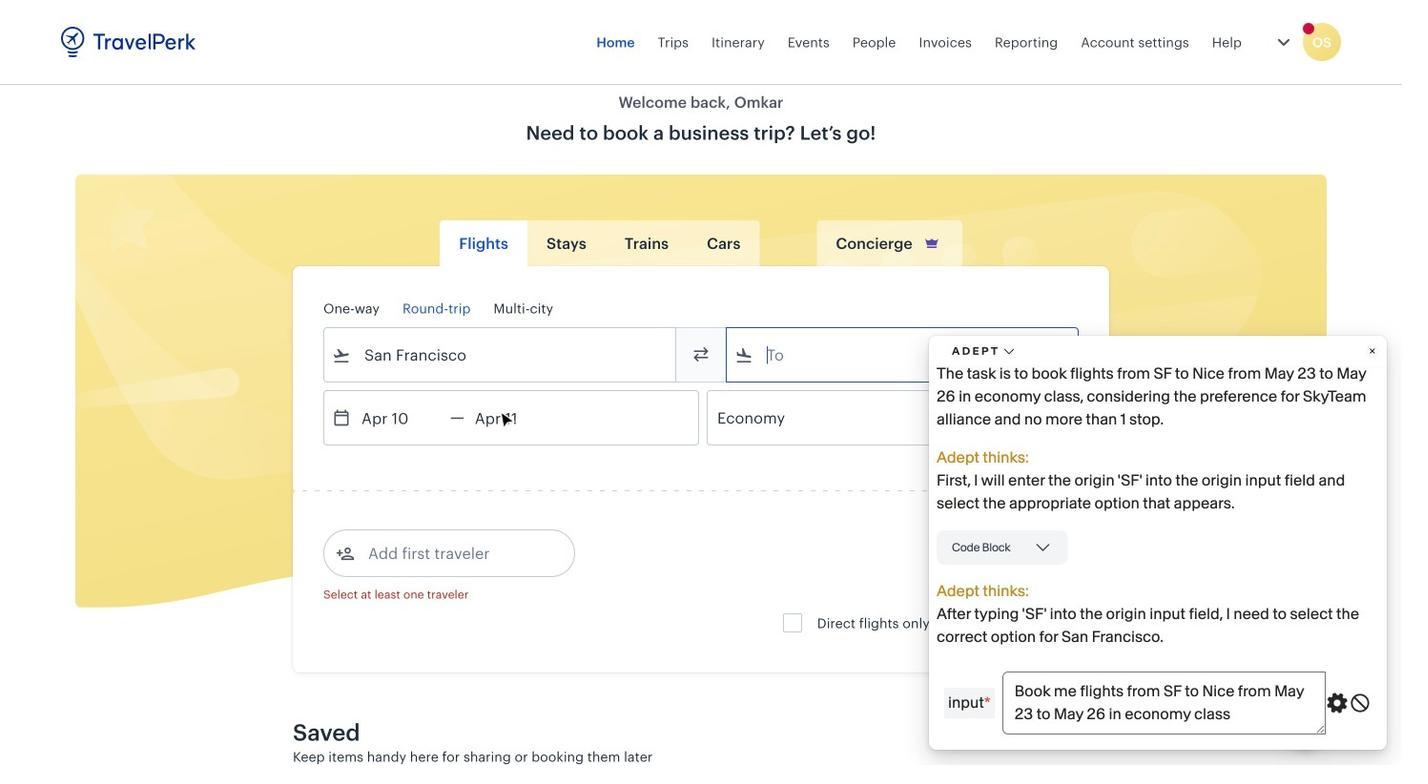 Task type: describe. For each thing, give the bounding box(es) containing it.
To search field
[[754, 340, 1053, 370]]

Return text field
[[464, 391, 564, 445]]



Task type: locate. For each thing, give the bounding box(es) containing it.
From search field
[[351, 340, 651, 370]]

Depart text field
[[351, 391, 450, 445]]

Add first traveler search field
[[355, 538, 553, 569]]



Task type: vqa. For each thing, say whether or not it's contained in the screenshot.
'Move forward to switch to the next month.' image
no



